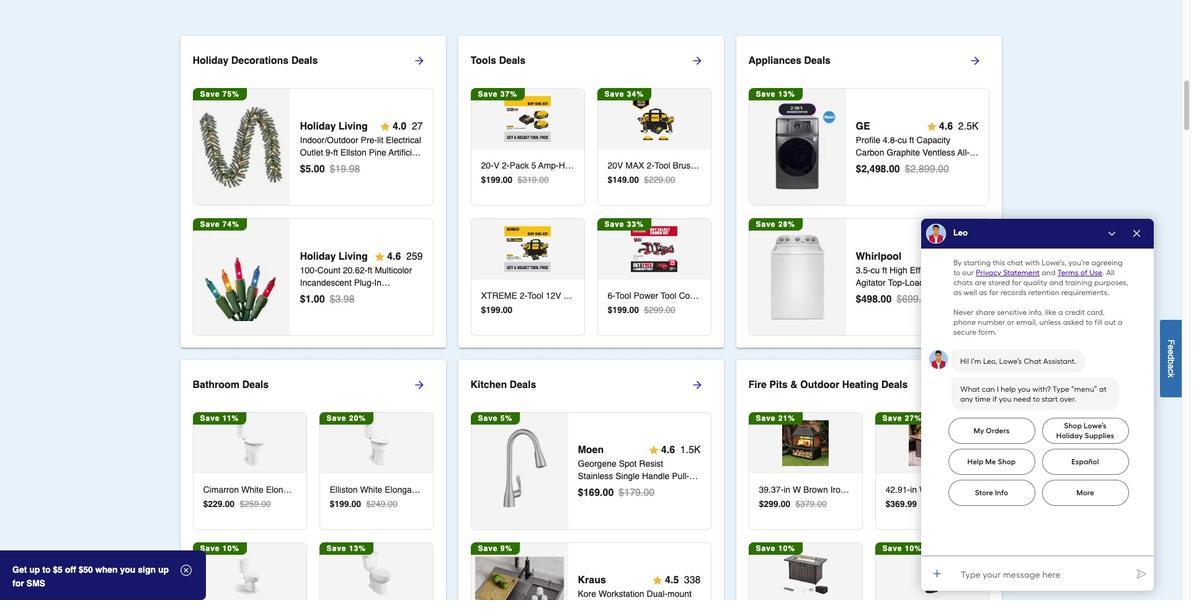 Task type: locate. For each thing, give the bounding box(es) containing it.
1 vertical spatial 4.6
[[387, 251, 401, 262]]

ft up plug-
[[368, 265, 373, 275]]

0 vertical spatial and
[[1042, 269, 1056, 277]]

2 kitchen image from the top
[[475, 557, 564, 601]]

terms of use link
[[1058, 269, 1103, 277]]

2 horizontal spatial 10%
[[905, 545, 922, 553]]

0 horizontal spatial up
[[29, 565, 40, 575]]

4.6 259
[[387, 251, 423, 262]]

arrow right image inside appliances deals link
[[969, 55, 982, 67]]

save left the 27%
[[883, 414, 903, 423]]

for down get
[[12, 579, 24, 589]]

1 vertical spatial 13%
[[349, 545, 366, 553]]

0 vertical spatial shop
[[1065, 422, 1083, 431]]

to left fill
[[1086, 318, 1093, 327]]

are
[[975, 279, 987, 287]]

holiday decorations image
[[197, 103, 286, 192], [197, 233, 286, 322]]

save 13% down appliances
[[756, 90, 796, 99]]

appliances deals link
[[749, 46, 1002, 76]]

as down chats
[[954, 289, 962, 297]]

1 kitchen image from the top
[[475, 427, 564, 516]]

0 horizontal spatial shop
[[998, 458, 1016, 467]]

when
[[95, 565, 118, 575]]

deals right decorations
[[291, 55, 318, 66]]

rating filled image up resist
[[649, 446, 659, 456]]

like
[[1046, 308, 1057, 317]]

1 horizontal spatial 10%
[[779, 545, 796, 553]]

2 horizontal spatial save 10% link
[[875, 543, 989, 601]]

kitchen image down 5%
[[475, 427, 564, 516]]

0 vertical spatial 4.6
[[940, 121, 953, 132]]

holiday living for $3.98
[[300, 251, 368, 262]]

$ 5 . 00 $19.98
[[300, 164, 360, 175]]

asked
[[1064, 318, 1084, 327]]

holiday living up indoor/outdoor
[[300, 121, 368, 132]]

e up b on the right of the page
[[1167, 350, 1177, 355]]

bathroom image for save 10%
[[227, 551, 273, 597]]

. inside the . all chats are stored for quality and training purposes, as well as for records retention requirements.
[[1103, 269, 1105, 277]]

369
[[891, 500, 905, 510]]

arrow right image for fire pits & outdoor heating deals
[[969, 379, 982, 391]]

arrow right image inside 'bathroom deals' link
[[413, 379, 425, 391]]

rating filled image up dual-
[[653, 576, 663, 586]]

stainless
[[578, 472, 613, 482]]

. for $ 2,498 . 00 $2,899.00
[[887, 164, 889, 175]]

00 for $ 5 . 00 $19.98
[[314, 164, 325, 175]]

up right sign
[[158, 565, 169, 575]]

1 appliances image from the top
[[753, 103, 842, 192]]

2 e from the top
[[1167, 350, 1177, 355]]

10% for deals
[[223, 545, 240, 553]]

149
[[613, 175, 627, 185]]

1 as from the left
[[954, 289, 962, 297]]

0 vertical spatial a
[[1059, 308, 1064, 317]]

what can i help you with? type "menu" at any time if you need to start over.
[[961, 385, 1107, 404]]

1 vertical spatial living
[[339, 251, 368, 262]]

1 vertical spatial appliances image
[[753, 233, 842, 322]]

save left 9%
[[478, 545, 498, 553]]

for up records
[[1013, 279, 1022, 287]]

kitchen image
[[475, 427, 564, 516], [475, 557, 564, 601]]

498
[[862, 294, 878, 305]]

help
[[1001, 385, 1016, 394]]

rating filled image for 4.5 338
[[653, 576, 663, 586]]

$ 369 . 99 $509.99
[[886, 500, 954, 510]]

count
[[317, 265, 341, 275]]

save 10% down 369
[[883, 545, 922, 553]]

a for d
[[1167, 364, 1177, 369]]

bathroom image
[[227, 421, 273, 467], [353, 421, 399, 467], [227, 551, 273, 597], [353, 551, 399, 597]]

0 vertical spatial living
[[339, 121, 368, 132]]

shop right me
[[998, 458, 1016, 467]]

rating filled image left 4.0
[[380, 121, 390, 131]]

you down "help"
[[999, 395, 1012, 404]]

1 horizontal spatial 4.6
[[662, 445, 675, 456]]

to inside never share sensitive info, like a credit card, phone number or email, unless asked to fill out a secure form.
[[1086, 318, 1093, 327]]

profile
[[856, 135, 881, 145]]

lights down clear
[[354, 172, 377, 182]]

0 horizontal spatial save 10% link
[[193, 543, 306, 601]]

1 horizontal spatial as
[[980, 289, 988, 297]]

living for 4.0 27
[[339, 121, 368, 132]]

1 horizontal spatial shop
[[1065, 422, 1083, 431]]

13% down appliances deals
[[779, 90, 796, 99]]

1 holiday decorations image from the top
[[197, 103, 286, 192]]

ft inside 100-count 20.62-ft multicolor incandescent plug-in christmas string lights $ 1 . 00 $3.98
[[368, 265, 373, 275]]

1 10% from the left
[[223, 545, 240, 553]]

21%
[[779, 414, 796, 423]]

1 incandescent from the top
[[300, 172, 352, 182]]

0 horizontal spatial as
[[954, 289, 962, 297]]

4.6 up resist
[[662, 445, 675, 456]]

cu up 'agitator'
[[871, 265, 880, 275]]

tools image for $ 149 . 00 $229.00
[[631, 96, 678, 142]]

agitator
[[856, 278, 886, 288]]

this
[[993, 259, 1006, 268]]

1 vertical spatial kitchen
[[601, 484, 630, 494]]

fire pits & outdoor heating image
[[783, 421, 829, 467], [910, 421, 956, 467], [783, 551, 829, 597], [910, 551, 956, 597]]

2 save 10% link from the left
[[749, 543, 862, 601]]

tools image
[[505, 96, 551, 142], [631, 96, 678, 142], [505, 226, 551, 273], [631, 226, 678, 273]]

0 horizontal spatial leo
[[937, 372, 951, 382]]

0 vertical spatial incandescent
[[300, 172, 352, 182]]

shop
[[1065, 422, 1083, 431], [998, 458, 1016, 467]]

0 horizontal spatial you
[[120, 565, 136, 575]]

2 save 10% from the left
[[756, 545, 796, 553]]

0 horizontal spatial a
[[1059, 308, 1064, 317]]

holiday up save 75%
[[193, 55, 229, 66]]

electrical
[[386, 135, 421, 145]]

bathroom
[[193, 380, 240, 391]]

as down are
[[980, 289, 988, 297]]

5
[[306, 164, 311, 175]]

1 horizontal spatial 13%
[[779, 90, 796, 99]]

1 holiday living from the top
[[300, 121, 368, 132]]

2 horizontal spatial a
[[1167, 364, 1177, 369]]

ft inside profile 4.8-cu ft capacity carbon graphite ventless all- in-one washer/dryer combo energy star
[[910, 135, 915, 145]]

with down the pull-
[[662, 484, 677, 494]]

lowe's right 'leo,'
[[1000, 358, 1022, 366]]

you left sign
[[120, 565, 136, 575]]

ft left high
[[883, 265, 888, 275]]

chevron down image
[[1108, 229, 1117, 239]]

10% down in
[[779, 545, 796, 553]]

2 incandescent from the top
[[300, 278, 352, 288]]

28%
[[779, 220, 796, 229]]

1 vertical spatial with
[[1026, 259, 1040, 268]]

can
[[982, 385, 996, 394]]

2 living from the top
[[339, 251, 368, 262]]

kitchen down single
[[601, 484, 630, 494]]

e up d at the right bottom of the page
[[1167, 345, 1177, 350]]

save left "11%"
[[200, 414, 220, 423]]

1 horizontal spatial save 10% link
[[749, 543, 862, 601]]

pre-
[[361, 135, 377, 145]]

arrow right image inside tools deals link
[[691, 55, 704, 67]]

0 horizontal spatial save 13%
[[327, 545, 366, 553]]

holiday living up count at the left
[[300, 251, 368, 262]]

$ for $19.98
[[300, 164, 306, 175]]

1 horizontal spatial lowe's
[[1084, 422, 1107, 431]]

holiday decorations image down 74%
[[197, 233, 286, 322]]

2 horizontal spatial for
[[1013, 279, 1022, 287]]

4.3
[[934, 251, 948, 262]]

17.9k
[[953, 251, 979, 262]]

199
[[486, 175, 501, 185], [486, 305, 501, 315], [613, 305, 627, 315], [335, 500, 349, 510]]

save down 369
[[883, 545, 903, 553]]

0 horizontal spatial 10%
[[223, 545, 240, 553]]

pull-
[[672, 472, 690, 482]]

with up privacy statement and terms of use
[[1026, 259, 1040, 268]]

. for $ 199 . 00 $299.00
[[627, 305, 630, 315]]

shop inside shop lowe's holiday supplies
[[1065, 422, 1083, 431]]

. for $ 5 . 00 $19.98
[[311, 164, 314, 175]]

$509.99
[[922, 500, 954, 510]]

with inside georgene spot resist stainless single handle pull- down kitchen faucet with deck plate
[[662, 484, 677, 494]]

2 horizontal spatial you
[[1018, 385, 1031, 394]]

0 vertical spatial 13%
[[779, 90, 796, 99]]

1 vertical spatial holiday decorations image
[[197, 233, 286, 322]]

kitchen
[[471, 380, 507, 391], [601, 484, 630, 494]]

0 vertical spatial kitchen image
[[475, 427, 564, 516]]

arrow right image for tools deals
[[691, 55, 704, 67]]

00 for $ 2,498 . 00 $2,899.00
[[889, 164, 900, 175]]

. for $ 369 . 99 $509.99
[[905, 500, 908, 510]]

never
[[954, 308, 974, 317]]

orders
[[986, 427, 1010, 436]]

arrow right image
[[413, 55, 425, 67], [691, 55, 704, 67], [969, 55, 982, 67], [413, 379, 425, 391], [691, 379, 704, 391], [969, 379, 982, 391]]

holiday up indoor/outdoor
[[300, 121, 336, 132]]

2 horizontal spatial save 10%
[[883, 545, 922, 553]]

2 holiday decorations image from the top
[[197, 233, 286, 322]]

1 vertical spatial incandescent
[[300, 278, 352, 288]]

incandescent down count at the left
[[300, 278, 352, 288]]

$ 2,498 . 00 $2,899.00
[[856, 164, 950, 175]]

0 vertical spatial cu
[[898, 135, 907, 145]]

fire up 99
[[906, 485, 921, 495]]

ft inside 3.5-cu ft high efficiency agitator top-load washer (white) $ 498 . 00 $699.00
[[883, 265, 888, 275]]

plus image
[[932, 569, 942, 580]]

requirements.
[[1062, 289, 1110, 297]]

$ 199 . 00 $299.00
[[608, 305, 676, 315]]

0 vertical spatial fire
[[749, 380, 767, 391]]

10% down 99
[[905, 545, 922, 553]]

1 vertical spatial holiday living
[[300, 251, 368, 262]]

save 13% down the $ 199 . 00 $249.00 on the left of the page
[[327, 545, 366, 553]]

0 vertical spatial lights
[[354, 172, 377, 182]]

for down 'stored'
[[990, 289, 999, 297]]

1 vertical spatial fire
[[906, 485, 921, 495]]

tools image for $ 199 . 00 $319.00
[[505, 96, 551, 142]]

$ inside 3.5-cu ft high efficiency agitator top-load washer (white) $ 498 . 00 $699.00
[[856, 294, 862, 305]]

0 vertical spatial holiday decorations image
[[197, 103, 286, 192]]

3 10% from the left
[[905, 545, 922, 553]]

bathroom image for save 20%
[[353, 421, 399, 467]]

0 horizontal spatial 4.6
[[387, 251, 401, 262]]

save 13% inside "link"
[[327, 545, 366, 553]]

169
[[584, 488, 600, 499]]

arrow right image for bathroom deals
[[413, 379, 425, 391]]

deals for bathroom deals
[[242, 380, 269, 391]]

1 vertical spatial for
[[990, 289, 999, 297]]

all-
[[958, 148, 970, 157]]

cu up graphite
[[898, 135, 907, 145]]

$3.98
[[330, 294, 355, 305]]

0 vertical spatial with
[[333, 160, 349, 170]]

fire left pits
[[749, 380, 767, 391]]

in
[[374, 278, 382, 288]]

arrow right image for kitchen deals
[[691, 379, 704, 391]]

d
[[1167, 355, 1177, 360]]

statement
[[1004, 269, 1040, 277]]

training
[[1066, 279, 1093, 287]]

save down the $ 199 . 00 $249.00 on the left of the page
[[327, 545, 347, 553]]

$ for $259.00
[[203, 500, 208, 510]]

2.5k
[[959, 121, 979, 132]]

13% inside "link"
[[349, 545, 366, 553]]

appliances image for ge
[[753, 103, 842, 192]]

deals right bathroom
[[242, 380, 269, 391]]

3 save 10% from the left
[[883, 545, 922, 553]]

graphite
[[887, 148, 920, 157]]

0 horizontal spatial lowe's
[[1000, 358, 1022, 366]]

lights down "in"
[[367, 290, 390, 300]]

appliances image
[[753, 103, 842, 192], [753, 233, 842, 322]]

incandescent inside 100-count 20.62-ft multicolor incandescent plug-in christmas string lights $ 1 . 00 $3.98
[[300, 278, 352, 288]]

13%
[[779, 90, 796, 99], [349, 545, 366, 553]]

1.5k
[[681, 445, 701, 456]]

0 horizontal spatial save 10%
[[200, 545, 240, 553]]

. inside 100-count 20.62-ft multicolor incandescent plug-in christmas string lights $ 1 . 00 $3.98
[[311, 294, 314, 305]]

2 horizontal spatial 4.6
[[940, 121, 953, 132]]

1 horizontal spatial up
[[158, 565, 169, 575]]

k
[[1167, 374, 1177, 378]]

2 holiday living from the top
[[300, 251, 368, 262]]

rating filled image up 'efficiency'
[[922, 252, 932, 262]]

2 vertical spatial you
[[120, 565, 136, 575]]

2 horizontal spatial with
[[1026, 259, 1040, 268]]

1 horizontal spatial you
[[999, 395, 1012, 404]]

save left 20%
[[327, 414, 347, 423]]

1 horizontal spatial with
[[662, 484, 677, 494]]

save 13%
[[756, 90, 796, 99], [327, 545, 366, 553]]

save 10% down 229
[[200, 545, 240, 553]]

13% down the $ 199 . 00 $249.00 on the left of the page
[[349, 545, 366, 553]]

0 horizontal spatial 13%
[[349, 545, 366, 553]]

deals right appliances
[[805, 55, 831, 66]]

arrow right image inside kitchen deals link
[[691, 379, 704, 391]]

a right like
[[1059, 308, 1064, 317]]

1 vertical spatial lights
[[367, 290, 390, 300]]

quality
[[1024, 279, 1048, 287]]

4.6 up 'multicolor'
[[387, 251, 401, 262]]

single
[[616, 472, 640, 482]]

agreeing
[[1092, 259, 1123, 268]]

. all chats are stored for quality and training purposes, as well as for records retention requirements.
[[954, 269, 1129, 297]]

a inside 'button'
[[1167, 364, 1177, 369]]

my
[[974, 427, 985, 436]]

0 horizontal spatial kitchen
[[471, 380, 507, 391]]

and down terms
[[1050, 279, 1064, 287]]

a right out
[[1119, 318, 1123, 327]]

kitchen image down 9%
[[475, 557, 564, 601]]

1 vertical spatial cu
[[871, 265, 880, 275]]

13% for appliances image for ge
[[779, 90, 796, 99]]

save 10% link for deals
[[193, 543, 306, 601]]

to down "with?"
[[1033, 395, 1040, 404]]

1 save 10% link from the left
[[193, 543, 306, 601]]

holiday decorations image down 75%
[[197, 103, 286, 192]]

lowe's up supplies
[[1084, 422, 1107, 431]]

9%
[[501, 545, 513, 553]]

arrow right image inside the fire pits & outdoor heating deals link
[[969, 379, 982, 391]]

with down 9-
[[333, 160, 349, 170]]

0 horizontal spatial cu
[[871, 265, 880, 275]]

ft up graphite
[[910, 135, 915, 145]]

4.3 17.9k
[[934, 251, 979, 262]]

1 vertical spatial shop
[[998, 458, 1016, 467]]

load
[[905, 278, 925, 288]]

holiday left supplies
[[1057, 432, 1084, 441]]

. for $ 199 . 00 $319.00
[[501, 175, 503, 185]]

229
[[208, 500, 223, 510]]

4.6 1.5k
[[662, 445, 701, 456]]

1 up from the left
[[29, 565, 40, 575]]

diyavatar image
[[927, 224, 947, 244], [929, 350, 949, 370]]

1 living from the top
[[339, 121, 368, 132]]

you
[[1018, 385, 1031, 394], [999, 395, 1012, 404], [120, 565, 136, 575]]

lights inside 'indoor/outdoor pre-lit electrical outlet 9-ft ellston pine artificial garland with clear incandescent lights'
[[354, 172, 377, 182]]

holiday inside holiday decorations deals link
[[193, 55, 229, 66]]

save 33%
[[605, 220, 644, 229]]

0 vertical spatial lowe's
[[1000, 358, 1022, 366]]

1 horizontal spatial kitchen
[[601, 484, 630, 494]]

save 10% down 299 at the right of the page
[[756, 545, 796, 553]]

1 horizontal spatial fire
[[906, 485, 921, 495]]

$5
[[53, 565, 63, 575]]

27%
[[905, 414, 922, 423]]

you up the need
[[1018, 385, 1031, 394]]

1 vertical spatial save 13%
[[327, 545, 366, 553]]

deals
[[291, 55, 318, 66], [499, 55, 526, 66], [805, 55, 831, 66], [242, 380, 269, 391], [510, 380, 536, 391], [882, 380, 908, 391]]

indoor/outdoor
[[300, 135, 359, 145]]

bathroom image for save 11%
[[227, 421, 273, 467]]

arrow right image for appliances deals
[[969, 55, 982, 67]]

burning
[[874, 485, 904, 495]]

diyavatar image up 4.3
[[927, 224, 947, 244]]

0 vertical spatial kitchen
[[471, 380, 507, 391]]

1 vertical spatial and
[[1050, 279, 1064, 287]]

2 vertical spatial a
[[1167, 364, 1177, 369]]

retention
[[1029, 289, 1060, 297]]

1 horizontal spatial a
[[1119, 318, 1123, 327]]

0 horizontal spatial with
[[333, 160, 349, 170]]

2 appliances image from the top
[[753, 233, 842, 322]]

4.6 up capacity
[[940, 121, 953, 132]]

down
[[578, 484, 599, 494]]

whirlpool
[[856, 251, 902, 262]]

living up 'pre-'
[[339, 121, 368, 132]]

$ inside 100-count 20.62-ft multicolor incandescent plug-in christmas string lights $ 1 . 00 $3.98
[[300, 294, 306, 305]]

10% down $ 229 . 00 $259.00
[[223, 545, 240, 553]]

deals for appliances deals
[[805, 55, 831, 66]]

to inside by starting this chat with lowe's, you're agreeing to our
[[954, 269, 961, 277]]

$ 169 . 00 $179.00
[[578, 488, 655, 499]]

2 vertical spatial for
[[12, 579, 24, 589]]

use
[[1090, 269, 1103, 277]]

kitchen up save 5%
[[471, 380, 507, 391]]

2 vertical spatial with
[[662, 484, 677, 494]]

1 horizontal spatial save 10%
[[756, 545, 796, 553]]

up up sms
[[29, 565, 40, 575]]

save 10% link for pits
[[749, 543, 862, 601]]

lights inside 100-count 20.62-ft multicolor incandescent plug-in christmas string lights $ 1 . 00 $3.98
[[367, 290, 390, 300]]

0 vertical spatial appliances image
[[753, 103, 842, 192]]

a up 'k'
[[1167, 364, 1177, 369]]

deals for tools deals
[[499, 55, 526, 66]]

ellston
[[341, 148, 367, 157]]

to left $5
[[42, 565, 51, 575]]

holiday living for $19.98
[[300, 121, 368, 132]]

1 save 10% from the left
[[200, 545, 240, 553]]

0 vertical spatial diyavatar image
[[927, 224, 947, 244]]

iron
[[831, 485, 846, 495]]

0 vertical spatial holiday living
[[300, 121, 368, 132]]

0 vertical spatial leo
[[954, 228, 968, 239]]

to down the by
[[954, 269, 961, 277]]

diyavatar image left hi!
[[929, 350, 949, 370]]

secure
[[954, 328, 977, 337]]

00 for $ 169 . 00 $179.00
[[603, 488, 614, 499]]

kitchen image for moen
[[475, 427, 564, 516]]

2 vertical spatial 4.6
[[662, 445, 675, 456]]

1 vertical spatial kitchen image
[[475, 557, 564, 601]]

00
[[314, 164, 325, 175], [889, 164, 900, 175], [503, 175, 513, 185], [630, 175, 639, 185], [314, 294, 325, 305], [881, 294, 892, 305], [503, 305, 513, 315], [630, 305, 639, 315], [603, 488, 614, 499], [225, 500, 235, 510], [352, 500, 361, 510], [781, 500, 791, 510]]

0 horizontal spatial for
[[12, 579, 24, 589]]

2 as from the left
[[980, 289, 988, 297]]

2 10% from the left
[[779, 545, 796, 553]]

deals right tools
[[499, 55, 526, 66]]

$ for $249.00
[[330, 500, 335, 510]]

kitchen image for kraus
[[475, 557, 564, 601]]

$319.00
[[518, 175, 549, 185]]

deals up 5%
[[510, 380, 536, 391]]

save 13% for bathroom image within the save 13% "link"
[[327, 545, 366, 553]]

rating filled image up capacity
[[927, 121, 937, 131]]

0 vertical spatial save 13%
[[756, 90, 796, 99]]

shop down the over.
[[1065, 422, 1083, 431]]

rating filled image
[[380, 121, 390, 131], [927, 121, 937, 131], [922, 252, 932, 262], [649, 446, 659, 456], [653, 576, 663, 586]]

a for info,
[[1059, 308, 1064, 317]]

in
[[784, 485, 791, 495]]

1 vertical spatial lowe's
[[1084, 422, 1107, 431]]

00 inside 3.5-cu ft high efficiency agitator top-load washer (white) $ 498 . 00 $699.00
[[881, 294, 892, 305]]

and down lowe's,
[[1042, 269, 1056, 277]]

help me shop
[[968, 458, 1016, 467]]

ft down indoor/outdoor
[[333, 148, 338, 157]]

1 horizontal spatial save 13%
[[756, 90, 796, 99]]

1 horizontal spatial cu
[[898, 135, 907, 145]]

1 vertical spatial leo
[[937, 372, 951, 382]]

bathroom image inside save 13% "link"
[[353, 551, 399, 597]]

resist
[[640, 460, 664, 469]]

b
[[1167, 360, 1177, 364]]

1 horizontal spatial leo
[[954, 228, 968, 239]]

incandescent down garland
[[300, 172, 352, 182]]

living up '20.62-' on the top left
[[339, 251, 368, 262]]

"menu"
[[1072, 385, 1098, 394]]

arrow right image inside holiday decorations deals link
[[413, 55, 425, 67]]

. for $ 229 . 00 $259.00
[[223, 500, 225, 510]]



Task type: vqa. For each thing, say whether or not it's contained in the screenshot.
areas.
no



Task type: describe. For each thing, give the bounding box(es) containing it.
save 37%
[[478, 90, 518, 99]]

00 for $ 149 . 00 $229.00
[[630, 175, 639, 185]]

4.5 338
[[665, 576, 701, 587]]

74%
[[223, 220, 240, 229]]

save left 74%
[[200, 220, 220, 229]]

. inside 39.37-in w brown iron wood-burning fire pit $ 299 . 00 $379.00
[[779, 500, 781, 510]]

save left 33%
[[605, 220, 625, 229]]

1 e from the top
[[1167, 345, 1177, 350]]

00 inside 39.37-in w brown iron wood-burning fire pit $ 299 . 00 $379.00
[[781, 500, 791, 510]]

save left 21%
[[756, 414, 776, 423]]

39.37-
[[759, 485, 784, 495]]

4.0
[[393, 121, 407, 132]]

27
[[412, 121, 423, 132]]

wood-
[[848, 485, 874, 495]]

leo for bottom diyavatar
[[937, 372, 951, 382]]

i'm
[[972, 358, 982, 366]]

handle
[[642, 472, 670, 482]]

$ for $299.00
[[608, 305, 613, 315]]

over.
[[1060, 395, 1077, 404]]

arrow right image for holiday decorations deals
[[413, 55, 425, 67]]

00 for $ 199 . 00 $299.00
[[630, 305, 639, 315]]

34%
[[627, 90, 644, 99]]

rating filled image for 4.0 27
[[380, 121, 390, 131]]

kore workstation dual-mount
[[578, 590, 700, 601]]

for inside get up to $5 off $50 when you sign up for sms
[[12, 579, 24, 589]]

4.5
[[665, 576, 679, 587]]

georgene
[[578, 460, 617, 469]]

kitchen deals link
[[471, 370, 724, 400]]

if
[[993, 395, 997, 404]]

1 vertical spatial diyavatar image
[[929, 350, 949, 370]]

$ for $179.00
[[578, 488, 584, 499]]

tools deals
[[471, 55, 526, 66]]

cu inside 3.5-cu ft high efficiency agitator top-load washer (white) $ 498 . 00 $699.00
[[871, 265, 880, 275]]

&
[[791, 380, 798, 391]]

tools image for $ 199 . 00 $299.00
[[631, 226, 678, 273]]

living for 4.6 259
[[339, 251, 368, 262]]

with?
[[1033, 385, 1051, 394]]

1 horizontal spatial for
[[990, 289, 999, 297]]

299
[[764, 500, 779, 510]]

pine
[[369, 148, 387, 157]]

time
[[976, 395, 991, 404]]

$229.00
[[644, 175, 676, 185]]

spot
[[619, 460, 637, 469]]

to inside get up to $5 off $50 when you sign up for sms
[[42, 565, 51, 575]]

get
[[12, 565, 27, 575]]

ge
[[856, 121, 871, 132]]

kitchen inside georgene spot resist stainless single handle pull- down kitchen faucet with deck plate
[[601, 484, 630, 494]]

garland
[[300, 160, 331, 170]]

$ for $229.00
[[608, 175, 613, 185]]

what
[[961, 385, 980, 394]]

you inside get up to $5 off $50 when you sign up for sms
[[120, 565, 136, 575]]

3 save 10% link from the left
[[875, 543, 989, 601]]

español
[[1072, 458, 1100, 467]]

brown
[[804, 485, 828, 495]]

199 for $ 199 . 00
[[486, 305, 501, 315]]

9-
[[326, 148, 333, 157]]

0 vertical spatial for
[[1013, 279, 1022, 287]]

rating filled image for 4.3 17.9k
[[922, 252, 932, 262]]

save 10% for fire
[[756, 545, 796, 553]]

Type your message here text field
[[960, 570, 1102, 583]]

4.6 for 4.6 259
[[387, 251, 401, 262]]

fire inside 39.37-in w brown iron wood-burning fire pit $ 299 . 00 $379.00
[[906, 485, 921, 495]]

f e e d b a c k
[[1167, 340, 1177, 378]]

lowe's,
[[1042, 259, 1067, 268]]

tools
[[471, 55, 497, 66]]

leo,
[[984, 358, 998, 366]]

4.6 2.5k
[[940, 121, 979, 132]]

13% for bathroom image within the save 13% "link"
[[349, 545, 366, 553]]

our
[[963, 269, 975, 277]]

save 10% for bathroom
[[200, 545, 240, 553]]

holiday decorations deals link
[[193, 46, 446, 76]]

$ 229 . 00 $259.00
[[203, 500, 271, 510]]

capacity
[[917, 135, 951, 145]]

holiday inside shop lowe's holiday supplies
[[1057, 432, 1084, 441]]

199 for $ 199 . 00 $319.00
[[486, 175, 501, 185]]

199 for $ 199 . 00 $249.00
[[335, 500, 349, 510]]

lit
[[377, 135, 384, 145]]

4.6 for 4.6 1.5k
[[662, 445, 675, 456]]

save 75%
[[200, 90, 240, 99]]

5%
[[501, 414, 513, 423]]

00 for $ 199 . 00
[[503, 305, 513, 315]]

save 34%
[[605, 90, 644, 99]]

$50
[[79, 565, 93, 575]]

incandescent inside 'indoor/outdoor pre-lit electrical outlet 9-ft ellston pine artificial garland with clear incandescent lights'
[[300, 172, 352, 182]]

carbon
[[856, 148, 885, 157]]

save left 28%
[[756, 220, 776, 229]]

save down 229
[[200, 545, 220, 553]]

by starting this chat with lowe's, you're agreeing to our
[[954, 259, 1123, 277]]

rating filled image
[[375, 252, 385, 262]]

combo
[[940, 160, 968, 170]]

close image
[[1132, 229, 1142, 238]]

i
[[997, 385, 999, 394]]

high
[[890, 265, 908, 275]]

need
[[1014, 395, 1032, 404]]

credit
[[1065, 308, 1086, 317]]

. for $ 199 . 00
[[501, 305, 503, 315]]

leo for diyavatar to the top
[[954, 228, 968, 239]]

199 for $ 199 . 00 $299.00
[[613, 305, 627, 315]]

99
[[908, 500, 917, 510]]

unless
[[1040, 318, 1062, 327]]

save 20%
[[327, 414, 366, 423]]

11%
[[223, 414, 239, 423]]

save left 34%
[[605, 90, 625, 99]]

100-
[[300, 265, 317, 275]]

$259.00
[[240, 500, 271, 510]]

. for $ 149 . 00 $229.00
[[627, 175, 630, 185]]

save left the 37%
[[478, 90, 498, 99]]

bathroom deals
[[193, 380, 269, 391]]

holiday up 100-
[[300, 251, 336, 262]]

rating filled image for 4.6 2.5k
[[927, 121, 937, 131]]

save 13% for appliances image for ge
[[756, 90, 796, 99]]

plate
[[578, 497, 598, 507]]

. inside 3.5-cu ft high efficiency agitator top-load washer (white) $ 498 . 00 $699.00
[[878, 294, 881, 305]]

plug-
[[354, 278, 374, 288]]

info
[[996, 489, 1009, 498]]

or
[[1008, 318, 1015, 327]]

save left 5%
[[478, 414, 498, 423]]

holiday decorations image for 5
[[197, 103, 286, 192]]

1 vertical spatial you
[[999, 395, 1012, 404]]

more
[[1077, 489, 1095, 498]]

any
[[961, 395, 974, 404]]

send outlined image
[[1136, 568, 1148, 581]]

00 for $ 199 . 00 $319.00
[[503, 175, 513, 185]]

my orders
[[974, 427, 1010, 436]]

$299.00
[[644, 305, 676, 315]]

$ inside 39.37-in w brown iron wood-burning fire pit $ 299 . 00 $379.00
[[759, 500, 764, 510]]

deals right "heating"
[[882, 380, 908, 391]]

bathroom image for save 13%
[[353, 551, 399, 597]]

save down 299 at the right of the page
[[756, 545, 776, 553]]

card,
[[1087, 308, 1105, 317]]

fire pits & outdoor heating deals link
[[749, 370, 1002, 400]]

cu inside profile 4.8-cu ft capacity carbon graphite ventless all- in-one washer/dryer combo energy star
[[898, 135, 907, 145]]

$ for $509.99
[[886, 500, 891, 510]]

$ for $319.00
[[481, 175, 486, 185]]

00 for $ 229 . 00 $259.00
[[225, 500, 235, 510]]

artificial
[[389, 148, 419, 157]]

$ 199 . 00 $249.00
[[330, 500, 398, 510]]

rating filled image for 4.6 1.5k
[[649, 446, 659, 456]]

to inside what can i help you with? type "menu" at any time if you need to start over.
[[1033, 395, 1040, 404]]

number
[[978, 318, 1006, 327]]

10% for pits
[[779, 545, 796, 553]]

pits
[[770, 380, 788, 391]]

info,
[[1029, 308, 1044, 317]]

with inside by starting this chat with lowe's, you're agreeing to our
[[1026, 259, 1040, 268]]

holiday decorations image for 1
[[197, 233, 286, 322]]

ft inside 'indoor/outdoor pre-lit electrical outlet 9-ft ellston pine artificial garland with clear incandescent lights'
[[333, 148, 338, 157]]

store info
[[976, 489, 1009, 498]]

appliances
[[749, 55, 802, 66]]

1 vertical spatial a
[[1119, 318, 1123, 327]]

save 9%
[[478, 545, 513, 553]]

. for $ 169 . 00 $179.00
[[600, 488, 603, 499]]

save left 75%
[[200, 90, 220, 99]]

appliances image for whirlpool
[[753, 233, 842, 322]]

0 vertical spatial you
[[1018, 385, 1031, 394]]

0 horizontal spatial fire
[[749, 380, 767, 391]]

get up to $5 off $50 when you sign up for sms
[[12, 565, 169, 589]]

$ for $2,899.00
[[856, 164, 862, 175]]

(white)
[[856, 290, 884, 300]]

lowe's inside shop lowe's holiday supplies
[[1084, 422, 1107, 431]]

save down appliances
[[756, 90, 776, 99]]

with inside 'indoor/outdoor pre-lit electrical outlet 9-ft ellston pine artificial garland with clear incandescent lights'
[[333, 160, 349, 170]]

email,
[[1017, 318, 1038, 327]]

$379.00
[[796, 500, 827, 510]]

records
[[1001, 289, 1027, 297]]

phone
[[954, 318, 976, 327]]

2 up from the left
[[158, 565, 169, 575]]

multicolor
[[375, 265, 412, 275]]

75%
[[223, 90, 240, 99]]

and inside the . all chats are stored for quality and training purposes, as well as for records retention requirements.
[[1050, 279, 1064, 287]]

00 for $ 199 . 00 $249.00
[[352, 500, 361, 510]]

. for $ 199 . 00 $249.00
[[349, 500, 352, 510]]

c
[[1167, 369, 1177, 374]]

20.62-
[[343, 265, 368, 275]]

4.6 for 4.6 2.5k
[[940, 121, 953, 132]]

00 inside 100-count 20.62-ft multicolor incandescent plug-in christmas string lights $ 1 . 00 $3.98
[[314, 294, 325, 305]]

deals for kitchen deals
[[510, 380, 536, 391]]

in-
[[856, 160, 866, 170]]



